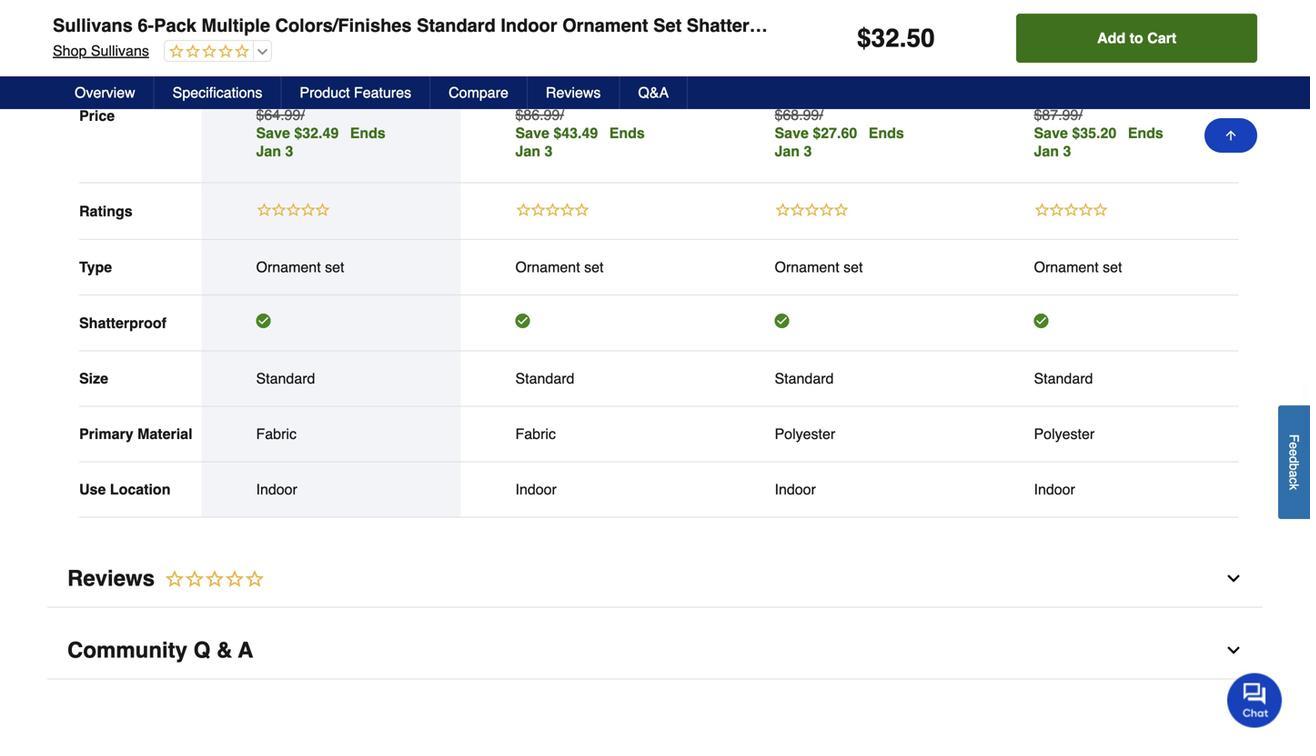 Task type: locate. For each thing, give the bounding box(es) containing it.
$32.49
[[294, 125, 339, 142]]

3 3 from the left
[[804, 143, 812, 160]]

a
[[1287, 471, 1302, 478]]

0 vertical spatial shatterproof
[[687, 15, 796, 36]]

set
[[653, 15, 682, 36]]

3 set from the left
[[844, 259, 863, 276]]

1 horizontal spatial polyester cell
[[1034, 426, 1184, 444]]

$ for save $43.49
[[515, 72, 522, 84]]

set
[[325, 259, 344, 276], [584, 259, 604, 276], [844, 259, 863, 276], [1103, 259, 1122, 276]]

1 3 from the left
[[285, 143, 293, 160]]

2 yes image from the left
[[775, 314, 789, 329]]

3 for 32
[[285, 143, 293, 160]]

cell
[[256, 314, 406, 333], [515, 314, 666, 333], [775, 314, 925, 333], [1034, 314, 1184, 333]]

/ up save $27.60
[[819, 107, 823, 123]]

0 vertical spatial chevron down image
[[1225, 570, 1243, 588]]

1 standard cell from the left
[[256, 370, 406, 388]]

3 down save $27.60
[[804, 143, 812, 160]]

ornament set
[[256, 259, 344, 276], [515, 259, 604, 276], [775, 259, 863, 276], [1034, 259, 1122, 276]]

ends
[[350, 125, 386, 142], [609, 125, 645, 142], [869, 125, 904, 142], [1128, 125, 1164, 142]]

1 save from the left
[[256, 125, 290, 142]]

product features
[[300, 84, 411, 101]]

1 vertical spatial sullivans
[[91, 42, 149, 59]]

0 horizontal spatial yes image
[[515, 314, 530, 329]]

2 ends jan 3 from the left
[[515, 125, 645, 160]]

indoor
[[501, 15, 557, 36], [256, 481, 297, 498], [515, 481, 557, 498], [775, 481, 816, 498], [1034, 481, 1075, 498]]

1 / from the left
[[301, 107, 305, 123]]

1 cell from the left
[[256, 314, 406, 333]]

1 horizontal spatial polyester
[[1034, 426, 1095, 443]]

3 down save $32.49
[[285, 143, 293, 160]]

ends right $27.60
[[869, 125, 904, 142]]

0 vertical spatial 32
[[871, 24, 900, 53]]

1 e from the top
[[1287, 442, 1302, 449]]

e
[[1287, 442, 1302, 449], [1287, 449, 1302, 456]]

zero stars image down the multiple
[[165, 44, 249, 61]]

multiple
[[201, 15, 270, 36]]

. inside $ 43 . 50
[[546, 72, 549, 84]]

pack
[[154, 15, 196, 36]]

3 save from the left
[[775, 125, 809, 142]]

e up d
[[1287, 442, 1302, 449]]

reviews up $86.99 /
[[546, 84, 601, 101]]

2 polyester cell from the left
[[1034, 426, 1184, 444]]

save for 41
[[775, 125, 809, 142]]

jan down save $35.20 on the top right of the page
[[1034, 143, 1059, 160]]

2 fabric cell from the left
[[515, 426, 666, 444]]

0 horizontal spatial 50
[[290, 72, 302, 84]]

1 horizontal spatial fabric
[[515, 426, 556, 443]]

add to cart button
[[256, 0, 406, 31], [515, 0, 666, 31], [1034, 0, 1184, 31], [1016, 14, 1257, 63]]

0 vertical spatial sullivans
[[53, 15, 133, 36]]

$35.20
[[1072, 125, 1117, 142]]

1 ends from the left
[[350, 125, 386, 142]]

fabric for 2nd fabric "cell" from the right
[[256, 426, 297, 443]]

polyester
[[775, 426, 835, 443], [1034, 426, 1095, 443]]

set for second the "ornament set" cell from the right
[[844, 259, 863, 276]]

ends down product features "button"
[[350, 125, 386, 142]]

save for 43
[[515, 125, 549, 142]]

0 horizontal spatial polyester
[[775, 426, 835, 443]]

chevron down image for community q & a
[[1225, 642, 1243, 660]]

0 horizontal spatial $ 32 . 50
[[256, 69, 302, 94]]

2 horizontal spatial yes image
[[1034, 314, 1049, 329]]

fabric cell
[[256, 426, 406, 444], [515, 426, 666, 444]]

$ inside $ 43 . 50
[[515, 72, 522, 84]]

f e e d b a c k button
[[1278, 406, 1310, 519]]

0 horizontal spatial polyester cell
[[775, 426, 925, 444]]

3 jan from the left
[[775, 143, 800, 160]]

sullivans up "shop sullivans"
[[53, 15, 133, 36]]

jan down save $32.49
[[256, 143, 281, 160]]

product
[[300, 84, 350, 101]]

4 jan from the left
[[1034, 143, 1059, 160]]

4 standard cell from the left
[[1034, 370, 1184, 388]]

ends jan 3
[[256, 125, 386, 160], [515, 125, 645, 160], [775, 125, 904, 160], [1034, 125, 1164, 160]]

sullivans down 6- at the top
[[91, 42, 149, 59]]

1 vertical spatial shatterproof
[[79, 315, 166, 332]]

$ for save $35.20
[[1034, 72, 1040, 84]]

2 jan from the left
[[515, 143, 541, 160]]

1 chevron down image from the top
[[1225, 570, 1243, 588]]

ornament set for second the "ornament set" cell from the right
[[775, 259, 863, 276]]

2 save from the left
[[515, 125, 549, 142]]

3 / from the left
[[819, 107, 823, 123]]

reviews button up the $43.49
[[528, 76, 620, 109]]

. inside $ 41 . 39
[[805, 72, 808, 84]]

ornament set for 4th the "ornament set" cell from left
[[1034, 259, 1122, 276]]

0 vertical spatial $ 32 . 50
[[857, 24, 935, 53]]

$86.99 /
[[515, 107, 564, 123]]

polyester cell
[[775, 426, 925, 444], [1034, 426, 1184, 444]]

$87.99 /
[[1034, 107, 1083, 123]]

zero stars image up q
[[155, 569, 266, 592]]

overview
[[75, 84, 135, 101]]

specifications
[[173, 84, 262, 101]]

arrow up image
[[1224, 128, 1238, 143]]

ends for 32
[[350, 125, 386, 142]]

3 ends jan 3 from the left
[[775, 125, 904, 160]]

3 standard cell from the left
[[775, 370, 925, 388]]

3 down save $43.49
[[545, 143, 553, 160]]

chevron down image
[[1225, 570, 1243, 588], [1225, 642, 1243, 660]]

79
[[1067, 72, 1080, 84]]

save down $86.99
[[515, 125, 549, 142]]

4 cell from the left
[[1034, 314, 1184, 333]]

4 save from the left
[[1034, 125, 1068, 142]]

yes image
[[515, 314, 530, 329], [775, 314, 789, 329], [1034, 314, 1049, 329]]

1 ends jan 3 from the left
[[256, 125, 386, 160]]

$ inside $ 41 . 39
[[775, 72, 781, 84]]

1 vertical spatial chevron down image
[[1225, 642, 1243, 660]]

shatterproof right set
[[687, 15, 796, 36]]

4 indoor cell from the left
[[1034, 481, 1184, 499]]

1 horizontal spatial reviews
[[546, 84, 601, 101]]

jan down save $43.49
[[515, 143, 541, 160]]

reviews button
[[528, 76, 620, 109], [47, 551, 1263, 608]]

/ up save $35.20 on the top right of the page
[[1079, 107, 1083, 123]]

1 horizontal spatial fabric cell
[[515, 426, 666, 444]]

$43.49
[[553, 125, 598, 142]]

zero stars image
[[165, 44, 249, 61], [155, 569, 266, 592]]

1 polyester from the left
[[775, 426, 835, 443]]

1 horizontal spatial yes image
[[775, 314, 789, 329]]

2 ornament set from the left
[[515, 259, 604, 276]]

jan for 43
[[515, 143, 541, 160]]

.
[[900, 24, 907, 53], [286, 72, 290, 84], [546, 72, 549, 84], [805, 72, 808, 84], [1064, 72, 1067, 84]]

add to cart
[[292, 1, 371, 18], [551, 1, 630, 18], [1069, 1, 1149, 18], [1097, 30, 1177, 46]]

$
[[857, 24, 871, 53], [256, 72, 262, 84], [515, 72, 522, 84], [775, 72, 781, 84], [1034, 72, 1040, 84]]

reviews button up community q & a button
[[47, 551, 1263, 608]]

4 set from the left
[[1103, 259, 1122, 276]]

1 vertical spatial $ 32 . 50
[[256, 69, 302, 94]]

ornament for 3rd the "ornament set" cell from right
[[515, 259, 580, 276]]

$64.99
[[256, 107, 301, 123]]

$ 32 . 50
[[857, 24, 935, 53], [256, 69, 302, 94]]

e up b
[[1287, 449, 1302, 456]]

50 for save $32.49
[[290, 72, 302, 84]]

ends jan 3 down $87.99 /
[[1034, 125, 1164, 160]]

$ 52 . 79
[[1034, 69, 1080, 94]]

save $43.49
[[515, 125, 598, 142]]

set for 3rd the "ornament set" cell from right
[[584, 259, 604, 276]]

50 for save $43.49
[[549, 72, 561, 84]]

2 chevron down image from the top
[[1225, 642, 1243, 660]]

community
[[67, 638, 187, 663]]

2 / from the left
[[560, 107, 564, 123]]

1 horizontal spatial 50
[[549, 72, 561, 84]]

3 for 41
[[804, 143, 812, 160]]

save down $64.99
[[256, 125, 290, 142]]

chevron down image inside community q & a button
[[1225, 642, 1243, 660]]

0 horizontal spatial reviews
[[67, 567, 155, 592]]

3 ornament set from the left
[[775, 259, 863, 276]]

1 set from the left
[[325, 259, 344, 276]]

2 set from the left
[[584, 259, 604, 276]]

1 vertical spatial 32
[[262, 69, 286, 94]]

ends jan 3 for 41
[[775, 125, 904, 160]]

4 / from the left
[[1079, 107, 1083, 123]]

1 ornament set from the left
[[256, 259, 344, 276]]

4 ends jan 3 from the left
[[1034, 125, 1164, 160]]

2 fabric from the left
[[515, 426, 556, 443]]

to
[[324, 1, 338, 18], [583, 1, 597, 18], [1102, 1, 1116, 18], [1130, 30, 1143, 46]]

$ for save $27.60
[[775, 72, 781, 84]]

3 ends from the left
[[869, 125, 904, 142]]

b
[[1287, 464, 1302, 471]]

/ for 41
[[819, 107, 823, 123]]

use location
[[79, 481, 171, 498]]

reviews
[[546, 84, 601, 101], [67, 567, 155, 592]]

2 standard cell from the left
[[515, 370, 666, 388]]

features
[[354, 84, 411, 101]]

50 inside $ 43 . 50
[[549, 72, 561, 84]]

reviews up community
[[67, 567, 155, 592]]

community q & a button
[[47, 623, 1263, 680]]

shatterproof down type
[[79, 315, 166, 332]]

save
[[256, 125, 290, 142], [515, 125, 549, 142], [775, 125, 809, 142], [1034, 125, 1068, 142]]

jan down save $27.60
[[775, 143, 800, 160]]

community q & a
[[67, 638, 253, 663]]

/
[[301, 107, 305, 123], [560, 107, 564, 123], [819, 107, 823, 123], [1079, 107, 1083, 123]]

2 ends from the left
[[609, 125, 645, 142]]

0 vertical spatial reviews button
[[528, 76, 620, 109]]

39
[[808, 72, 820, 84]]

sullivans
[[53, 15, 133, 36], [91, 42, 149, 59]]

1 vertical spatial zero stars image
[[155, 569, 266, 592]]

ends right "$35.20"
[[1128, 125, 1164, 142]]

2 cell from the left
[[515, 314, 666, 333]]

0 horizontal spatial fabric
[[256, 426, 297, 443]]

type
[[79, 259, 112, 276]]

1 ornament set cell from the left
[[256, 259, 406, 277]]

chevron down image for reviews
[[1225, 570, 1243, 588]]

ratings
[[79, 203, 133, 220]]

43
[[522, 69, 546, 94]]

1 horizontal spatial $ 32 . 50
[[857, 24, 935, 53]]

4 ornament set from the left
[[1034, 259, 1122, 276]]

4 ends from the left
[[1128, 125, 1164, 142]]

ornament
[[562, 15, 648, 36], [256, 259, 321, 276], [515, 259, 580, 276], [775, 259, 839, 276], [1034, 259, 1099, 276]]

standard cell
[[256, 370, 406, 388], [515, 370, 666, 388], [775, 370, 925, 388], [1034, 370, 1184, 388]]

1 vertical spatial reviews
[[67, 567, 155, 592]]

ends down 'q&a'
[[609, 125, 645, 142]]

1 jan from the left
[[256, 143, 281, 160]]

0 vertical spatial reviews
[[546, 84, 601, 101]]

3 yes image from the left
[[1034, 314, 1049, 329]]

specifications button
[[154, 76, 282, 109]]

. inside $ 52 . 79
[[1064, 72, 1067, 84]]

save down $68.99
[[775, 125, 809, 142]]

ends jan 3 down $86.99 /
[[515, 125, 645, 160]]

jan
[[256, 143, 281, 160], [515, 143, 541, 160], [775, 143, 800, 160], [1034, 143, 1059, 160]]

52
[[1040, 69, 1064, 94]]

save down the $87.99
[[1034, 125, 1068, 142]]

fabric
[[256, 426, 297, 443], [515, 426, 556, 443]]

1 fabric from the left
[[256, 426, 297, 443]]

shatterproof
[[687, 15, 796, 36], [79, 315, 166, 332]]

0 horizontal spatial fabric cell
[[256, 426, 406, 444]]

shop sullivans
[[53, 42, 149, 59]]

indoor cell
[[256, 481, 406, 499], [515, 481, 666, 499], [775, 481, 925, 499], [1034, 481, 1184, 499]]

32
[[871, 24, 900, 53], [262, 69, 286, 94]]

0 vertical spatial zero stars image
[[165, 44, 249, 61]]

4 3 from the left
[[1063, 143, 1071, 160]]

2 3 from the left
[[545, 143, 553, 160]]

ornament set cell
[[256, 259, 406, 277], [515, 259, 666, 277], [775, 259, 925, 277], [1034, 259, 1184, 277]]

compare
[[449, 84, 509, 101]]

1 yes image from the left
[[515, 314, 530, 329]]

3 down save $35.20 on the top right of the page
[[1063, 143, 1071, 160]]

$ inside $ 52 . 79
[[1034, 72, 1040, 84]]

$ for save $32.49
[[256, 72, 262, 84]]

standard
[[417, 15, 496, 36], [256, 370, 315, 387], [515, 370, 575, 387], [775, 370, 834, 387], [1034, 370, 1093, 387]]

ends jan 3 down $64.99 /
[[256, 125, 386, 160]]

cart
[[342, 1, 371, 18], [601, 1, 630, 18], [1120, 1, 1149, 18], [1147, 30, 1177, 46]]

ornament for first the "ornament set" cell
[[256, 259, 321, 276]]

/ up save $43.49
[[560, 107, 564, 123]]

add
[[292, 1, 320, 18], [551, 1, 579, 18], [1069, 1, 1098, 18], [1097, 30, 1126, 46]]

50
[[907, 24, 935, 53], [290, 72, 302, 84], [549, 72, 561, 84]]

ends jan 3 down $68.99 /
[[775, 125, 904, 160]]

/ up save $32.49
[[301, 107, 305, 123]]

. for save $35.20
[[1064, 72, 1067, 84]]

q
[[193, 638, 210, 663]]

3
[[285, 143, 293, 160], [545, 143, 553, 160], [804, 143, 812, 160], [1063, 143, 1071, 160]]

. for save $27.60
[[805, 72, 808, 84]]



Task type: vqa. For each thing, say whether or not it's contained in the screenshot.


Task type: describe. For each thing, give the bounding box(es) containing it.
$27.60
[[813, 125, 857, 142]]

yes image for 3rd cell
[[775, 314, 789, 329]]

2 e from the top
[[1287, 449, 1302, 456]]

$ 41 . 39
[[775, 69, 820, 94]]

/ for 52
[[1079, 107, 1083, 123]]

save $35.20
[[1034, 125, 1117, 142]]

2 ornament set cell from the left
[[515, 259, 666, 277]]

jan for 32
[[256, 143, 281, 160]]

set for first the "ornament set" cell
[[325, 259, 344, 276]]

k
[[1287, 484, 1302, 490]]

overview button
[[56, 76, 154, 109]]

$86.99
[[515, 107, 560, 123]]

location
[[110, 481, 171, 498]]

fabric for second fabric "cell" from the left
[[515, 426, 556, 443]]

save for 52
[[1034, 125, 1068, 142]]

ends jan 3 for 52
[[1034, 125, 1164, 160]]

q&a
[[638, 84, 669, 101]]

q&a button
[[620, 76, 688, 109]]

2 indoor cell from the left
[[515, 481, 666, 499]]

2 horizontal spatial 50
[[907, 24, 935, 53]]

1 vertical spatial reviews button
[[47, 551, 1263, 608]]

1 indoor cell from the left
[[256, 481, 406, 499]]

jan for 52
[[1034, 143, 1059, 160]]

material
[[137, 426, 192, 443]]

use
[[79, 481, 106, 498]]

f e e d b a c k
[[1287, 435, 1302, 490]]

. for save $43.49
[[546, 72, 549, 84]]

a
[[238, 638, 253, 663]]

ornament for 4th the "ornament set" cell from left
[[1034, 259, 1099, 276]]

ends for 41
[[869, 125, 904, 142]]

yes image for third cell from the right
[[515, 314, 530, 329]]

$ 43 . 50
[[515, 69, 561, 94]]

product features button
[[282, 76, 430, 109]]

primary material
[[79, 426, 192, 443]]

f
[[1287, 435, 1302, 442]]

ends jan 3 for 43
[[515, 125, 645, 160]]

6-
[[138, 15, 154, 36]]

ornament for second the "ornament set" cell from the right
[[775, 259, 839, 276]]

primary
[[79, 426, 133, 443]]

ends jan 3 for 32
[[256, 125, 386, 160]]

. for save $32.49
[[286, 72, 290, 84]]

&
[[217, 638, 232, 663]]

3 for 52
[[1063, 143, 1071, 160]]

1 polyester cell from the left
[[775, 426, 925, 444]]

save $32.49
[[256, 125, 339, 142]]

d
[[1287, 456, 1302, 464]]

ornament set for first the "ornament set" cell
[[256, 259, 344, 276]]

$64.99 /
[[256, 107, 305, 123]]

reviews for top reviews button
[[546, 84, 601, 101]]

jan for 41
[[775, 143, 800, 160]]

save for 32
[[256, 125, 290, 142]]

1 horizontal spatial 32
[[871, 24, 900, 53]]

c
[[1287, 478, 1302, 484]]

3 for 43
[[545, 143, 553, 160]]

/ for 32
[[301, 107, 305, 123]]

ends for 43
[[609, 125, 645, 142]]

1 horizontal spatial shatterproof
[[687, 15, 796, 36]]

3 ornament set cell from the left
[[775, 259, 925, 277]]

set for 4th the "ornament set" cell from left
[[1103, 259, 1122, 276]]

yes image for 4th cell
[[1034, 314, 1049, 329]]

$68.99
[[775, 107, 819, 123]]

41
[[781, 69, 805, 94]]

price
[[79, 108, 115, 124]]

shop
[[53, 42, 87, 59]]

size
[[79, 370, 108, 387]]

yes image
[[256, 314, 271, 329]]

sullivans 6-pack multiple colors/finishes standard indoor ornament set shatterproof
[[53, 15, 796, 36]]

chat invite button image
[[1227, 673, 1283, 728]]

0 horizontal spatial 32
[[262, 69, 286, 94]]

ornament set for 3rd the "ornament set" cell from right
[[515, 259, 604, 276]]

colors/finishes
[[275, 15, 412, 36]]

compare button
[[430, 76, 528, 109]]

3 cell from the left
[[775, 314, 925, 333]]

3 indoor cell from the left
[[775, 481, 925, 499]]

ends for 52
[[1128, 125, 1164, 142]]

save $27.60
[[775, 125, 857, 142]]

1 fabric cell from the left
[[256, 426, 406, 444]]

2 polyester from the left
[[1034, 426, 1095, 443]]

$87.99
[[1034, 107, 1079, 123]]

0 horizontal spatial shatterproof
[[79, 315, 166, 332]]

/ for 43
[[560, 107, 564, 123]]

4 ornament set cell from the left
[[1034, 259, 1184, 277]]

reviews for bottom reviews button
[[67, 567, 155, 592]]

$68.99 /
[[775, 107, 823, 123]]



